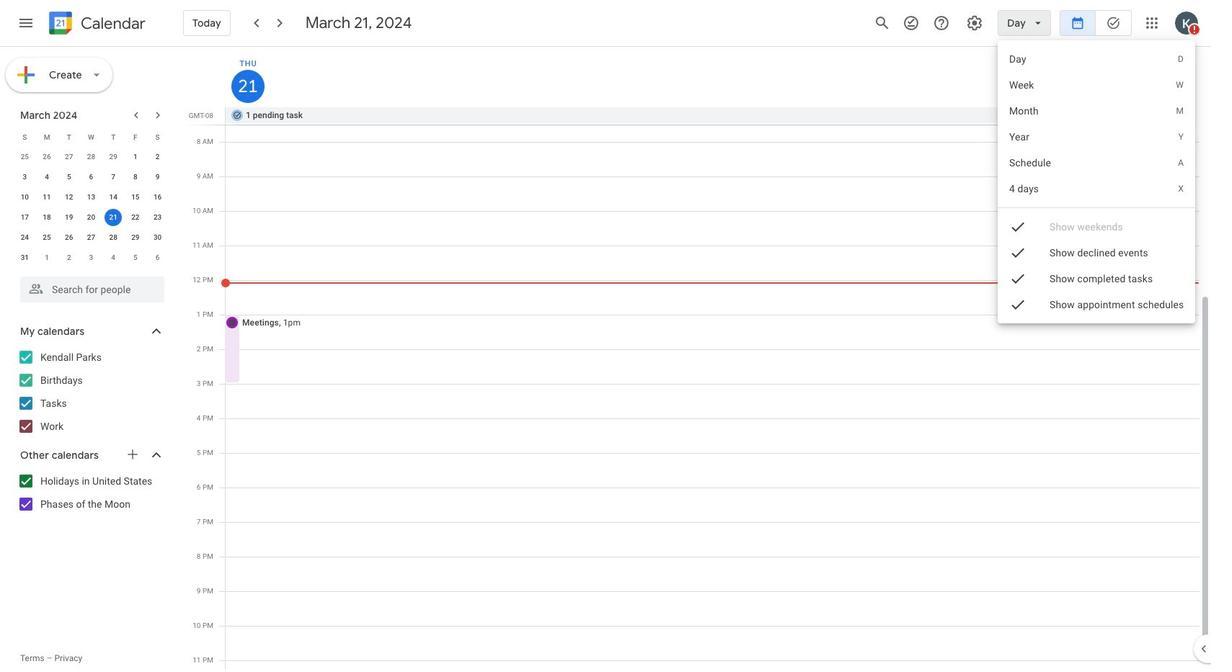 Task type: locate. For each thing, give the bounding box(es) containing it.
20 element
[[83, 209, 100, 226]]

calendar element
[[46, 9, 146, 40]]

february 25 element
[[16, 149, 33, 166]]

row
[[219, 107, 1211, 125], [14, 127, 169, 147], [14, 147, 169, 167], [14, 167, 169, 187], [14, 187, 169, 208], [14, 208, 169, 228], [14, 228, 169, 248], [14, 248, 169, 268]]

row group
[[14, 147, 169, 268]]

thursday, march 21, today element
[[231, 70, 265, 103]]

26 element
[[60, 229, 78, 247]]

february 26 element
[[38, 149, 56, 166]]

my calendars list
[[3, 346, 179, 438]]

april 1 element
[[38, 249, 56, 267]]

heading inside 'calendar' element
[[78, 15, 146, 32]]

None search field
[[0, 271, 179, 303]]

2 element
[[149, 149, 166, 166]]

april 2 element
[[60, 249, 78, 267]]

3 element
[[16, 169, 33, 186]]

4 menu item from the top
[[998, 124, 1196, 150]]

checkbox item
[[1010, 218, 1124, 236], [998, 240, 1196, 266], [998, 266, 1196, 292], [998, 292, 1196, 318]]

1 element
[[127, 149, 144, 166]]

18 element
[[38, 209, 56, 226]]

main drawer image
[[17, 14, 35, 32]]

21, today element
[[105, 209, 122, 226]]

17 element
[[16, 209, 33, 226]]

grid
[[185, 47, 1211, 670]]

23 element
[[149, 209, 166, 226]]

5 menu item from the top
[[998, 150, 1196, 176]]

3 menu item from the top
[[998, 98, 1196, 124]]

24 element
[[16, 229, 33, 247]]

add other calendars image
[[125, 448, 140, 462]]

february 27 element
[[60, 149, 78, 166]]

menu item
[[998, 46, 1196, 72], [998, 72, 1196, 98], [998, 98, 1196, 124], [998, 124, 1196, 150], [998, 150, 1196, 176], [998, 176, 1196, 202]]

march 2024 grid
[[14, 127, 169, 268]]

heading
[[78, 15, 146, 32]]

cell
[[102, 208, 124, 228]]

19 element
[[60, 209, 78, 226]]

other calendars list
[[3, 470, 179, 516]]

15 element
[[127, 189, 144, 206]]

menu
[[998, 40, 1196, 324]]



Task type: describe. For each thing, give the bounding box(es) containing it.
22 element
[[127, 209, 144, 226]]

13 element
[[83, 189, 100, 206]]

1 menu item from the top
[[998, 46, 1196, 72]]

2 menu item from the top
[[998, 72, 1196, 98]]

6 element
[[83, 169, 100, 186]]

9 element
[[149, 169, 166, 186]]

27 element
[[83, 229, 100, 247]]

31 element
[[16, 249, 33, 267]]

11 element
[[38, 189, 56, 206]]

8 element
[[127, 169, 144, 186]]

april 5 element
[[127, 249, 144, 267]]

7 element
[[105, 169, 122, 186]]

settings menu image
[[966, 14, 984, 32]]

28 element
[[105, 229, 122, 247]]

16 element
[[149, 189, 166, 206]]

april 6 element
[[149, 249, 166, 267]]

Search for people text field
[[29, 277, 156, 303]]

12 element
[[60, 189, 78, 206]]

april 3 element
[[83, 249, 100, 267]]

30 element
[[149, 229, 166, 247]]

25 element
[[38, 229, 56, 247]]

10 element
[[16, 189, 33, 206]]

april 4 element
[[105, 249, 122, 267]]

february 28 element
[[83, 149, 100, 166]]

29 element
[[127, 229, 144, 247]]

4 element
[[38, 169, 56, 186]]

14 element
[[105, 189, 122, 206]]

6 menu item from the top
[[998, 176, 1196, 202]]

5 element
[[60, 169, 78, 186]]

cell inside march 2024 grid
[[102, 208, 124, 228]]

february 29 element
[[105, 149, 122, 166]]



Task type: vqa. For each thing, say whether or not it's contained in the screenshot.
8 element
yes



